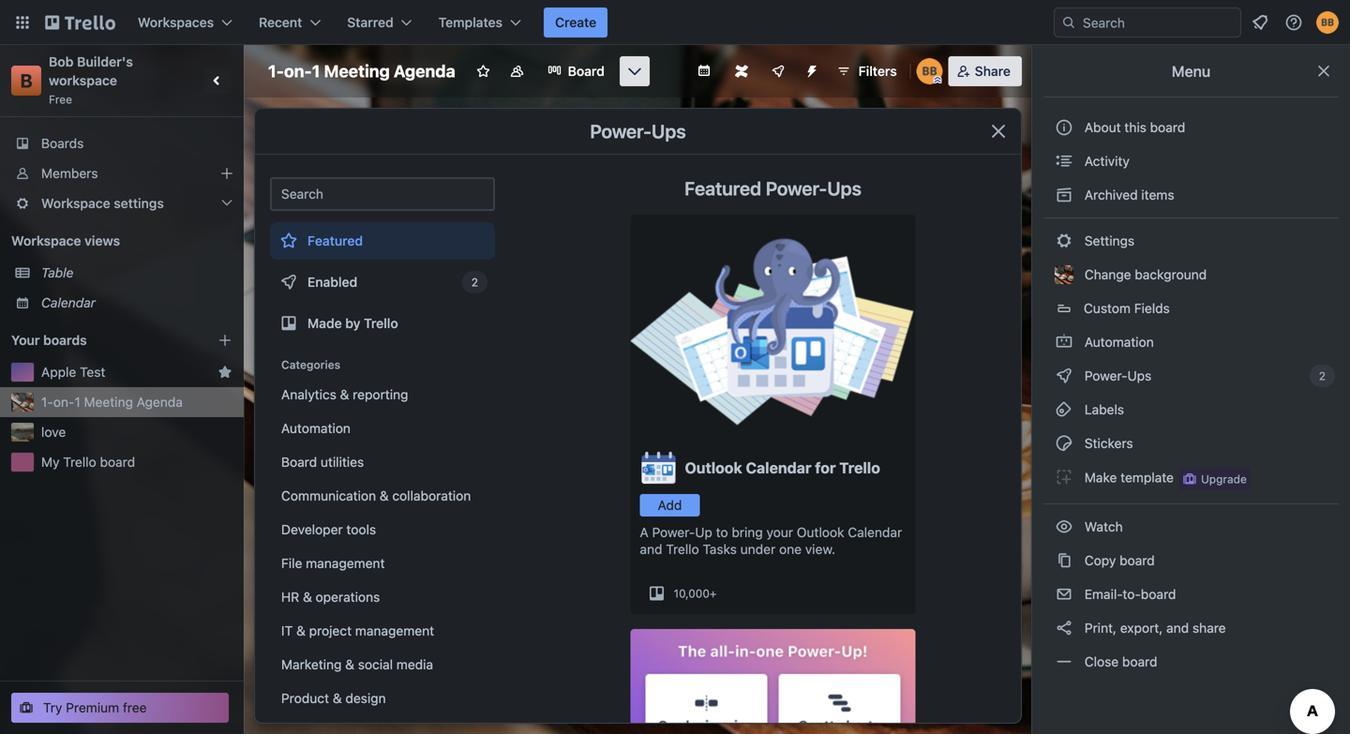 Task type: locate. For each thing, give the bounding box(es) containing it.
design
[[346, 691, 386, 706]]

up
[[695, 525, 713, 540]]

fields
[[1134, 301, 1170, 316]]

on- down recent popup button
[[284, 61, 312, 81]]

for
[[815, 459, 836, 477]]

9 sm image from the top
[[1055, 653, 1074, 671]]

analytics
[[281, 387, 337, 402]]

0 vertical spatial featured
[[685, 177, 762, 199]]

outlook up view.
[[797, 525, 844, 540]]

workspace up table
[[11, 233, 81, 249]]

automation link down analytics & reporting link
[[270, 414, 495, 444]]

6 sm image from the top
[[1055, 518, 1074, 536]]

sm image for archived items
[[1055, 186, 1074, 204]]

workspace navigation collapse icon image
[[204, 68, 231, 94]]

product
[[281, 691, 329, 706]]

made by trello link
[[270, 305, 495, 342]]

3 sm image from the top
[[1055, 468, 1074, 487]]

&
[[340, 387, 349, 402], [380, 488, 389, 504], [303, 589, 312, 605], [296, 623, 306, 639], [345, 657, 355, 672], [333, 691, 342, 706]]

under
[[741, 542, 776, 557]]

1 horizontal spatial automation
[[1081, 334, 1154, 350]]

featured
[[685, 177, 762, 199], [308, 233, 363, 249]]

Board name text field
[[259, 56, 465, 86]]

1 vertical spatial power-ups
[[1081, 368, 1155, 384]]

0 vertical spatial 2
[[471, 276, 478, 289]]

power-
[[590, 120, 652, 142], [766, 177, 827, 199], [1085, 368, 1128, 384], [652, 525, 695, 540]]

filters button
[[831, 56, 903, 86]]

automation down the "custom fields"
[[1081, 334, 1154, 350]]

board utilities link
[[270, 447, 495, 477]]

back to home image
[[45, 8, 115, 38]]

builder's
[[77, 54, 133, 69]]

and left share
[[1167, 620, 1189, 636]]

workspace visible image
[[510, 64, 525, 79]]

agenda up love link
[[137, 394, 183, 410]]

meeting down starred at the left top of page
[[324, 61, 390, 81]]

1 vertical spatial ups
[[827, 177, 862, 199]]

1 horizontal spatial meeting
[[324, 61, 390, 81]]

sm image inside archived items link
[[1055, 186, 1074, 204]]

3 sm image from the top
[[1055, 232, 1074, 250]]

make template
[[1081, 470, 1174, 485]]

1 horizontal spatial on-
[[284, 61, 312, 81]]

1 horizontal spatial power-ups
[[1081, 368, 1155, 384]]

1 horizontal spatial 2
[[1319, 369, 1326, 383]]

search image
[[1062, 15, 1077, 30]]

2 horizontal spatial calendar
[[848, 525, 902, 540]]

8 sm image from the top
[[1055, 619, 1074, 638]]

1-on-1 meeting agenda inside board name "text box"
[[268, 61, 455, 81]]

sm image for watch
[[1055, 518, 1074, 536]]

sm image for make template
[[1055, 468, 1074, 487]]

made by trello
[[308, 316, 398, 331]]

table link
[[41, 264, 233, 282]]

board inside "button"
[[1150, 120, 1186, 135]]

file management link
[[270, 549, 495, 579]]

0 horizontal spatial board
[[281, 454, 317, 470]]

workspace inside workspace settings popup button
[[41, 196, 110, 211]]

sm image
[[1055, 333, 1074, 352], [1055, 400, 1074, 419], [1055, 468, 1074, 487], [1055, 551, 1074, 570]]

print,
[[1085, 620, 1117, 636]]

0 vertical spatial board
[[568, 63, 605, 79]]

1 vertical spatial 2
[[1319, 369, 1326, 383]]

0 vertical spatial workspace
[[41, 196, 110, 211]]

enabled
[[308, 274, 358, 290]]

starred icon image
[[218, 365, 233, 380]]

& down board utilities link
[[380, 488, 389, 504]]

workspace for workspace settings
[[41, 196, 110, 211]]

templates button
[[427, 8, 533, 38]]

1- inside "link"
[[41, 394, 53, 410]]

0 horizontal spatial automation
[[281, 421, 351, 436]]

& right it
[[296, 623, 306, 639]]

product & design link
[[270, 684, 495, 714]]

1 vertical spatial 1-
[[41, 394, 53, 410]]

outlook calendar for trello
[[685, 459, 880, 477]]

sm image for print, export, and share
[[1055, 619, 1074, 638]]

0 horizontal spatial 1-
[[41, 394, 53, 410]]

workspace down the 'members'
[[41, 196, 110, 211]]

1- up love at the left bottom
[[41, 394, 53, 410]]

4 sm image from the top
[[1055, 551, 1074, 570]]

add
[[658, 497, 682, 513]]

sm image inside activity link
[[1055, 152, 1074, 171]]

board up print, export, and share
[[1141, 587, 1176, 602]]

recent
[[259, 15, 302, 30]]

meeting inside board name "text box"
[[324, 61, 390, 81]]

sm image inside close board link
[[1055, 653, 1074, 671]]

automation link
[[1044, 327, 1339, 357], [270, 414, 495, 444]]

& left design
[[333, 691, 342, 706]]

1 horizontal spatial and
[[1167, 620, 1189, 636]]

agenda inside board name "text box"
[[394, 61, 455, 81]]

on- down "apple"
[[53, 394, 74, 410]]

b
[[20, 69, 32, 91]]

0 vertical spatial 1-
[[268, 61, 284, 81]]

1 horizontal spatial outlook
[[797, 525, 844, 540]]

& for reporting
[[340, 387, 349, 402]]

1 horizontal spatial bob builder (bobbuilder40) image
[[1317, 11, 1339, 34]]

1 horizontal spatial calendar
[[746, 459, 812, 477]]

on-
[[284, 61, 312, 81], [53, 394, 74, 410]]

1-on-1 meeting agenda down apple test link
[[41, 394, 183, 410]]

0 horizontal spatial 1-on-1 meeting agenda
[[41, 394, 183, 410]]

upgrade button
[[1179, 468, 1251, 490]]

0 horizontal spatial outlook
[[685, 459, 742, 477]]

boards
[[43, 332, 87, 348]]

1 horizontal spatial 1
[[312, 61, 320, 81]]

0 vertical spatial bob builder (bobbuilder40) image
[[1317, 11, 1339, 34]]

board down export,
[[1122, 654, 1158, 670]]

my
[[41, 454, 60, 470]]

power-ups up the labels at the right
[[1081, 368, 1155, 384]]

starred
[[347, 15, 394, 30]]

confluence icon image
[[735, 65, 748, 78]]

and down "a"
[[640, 542, 663, 557]]

try
[[43, 700, 62, 716]]

power-ups down customize views image
[[590, 120, 686, 142]]

views
[[84, 233, 120, 249]]

by
[[345, 316, 360, 331]]

reporting
[[353, 387, 408, 402]]

tools
[[346, 522, 376, 537]]

sm image inside watch link
[[1055, 518, 1074, 536]]

1 sm image from the top
[[1055, 152, 1074, 171]]

sm image inside the copy board link
[[1055, 551, 1074, 570]]

management down hr & operations link at bottom
[[355, 623, 434, 639]]

meeting down test
[[84, 394, 133, 410]]

email-to-board
[[1081, 587, 1176, 602]]

bob builder (bobbuilder40) image right filters
[[917, 58, 943, 84]]

trello right 'my'
[[63, 454, 96, 470]]

0 vertical spatial 1-on-1 meeting agenda
[[268, 61, 455, 81]]

view.
[[805, 542, 836, 557]]

1 vertical spatial calendar
[[746, 459, 812, 477]]

1 vertical spatial workspace
[[11, 233, 81, 249]]

change background
[[1081, 267, 1207, 282]]

4 sm image from the top
[[1055, 367, 1074, 385]]

bob builder (bobbuilder40) image right the open information menu image
[[1317, 11, 1339, 34]]

workspace
[[49, 73, 117, 88]]

board for board
[[568, 63, 605, 79]]

0 vertical spatial and
[[640, 542, 663, 557]]

sm image inside print, export, and share link
[[1055, 619, 1074, 638]]

0 horizontal spatial 1
[[74, 394, 80, 410]]

1 horizontal spatial agenda
[[394, 61, 455, 81]]

0 horizontal spatial calendar
[[41, 295, 96, 310]]

2 sm image from the top
[[1055, 400, 1074, 419]]

agenda left star or unstar board icon
[[394, 61, 455, 81]]

power ups image
[[771, 64, 786, 79]]

0 horizontal spatial automation link
[[270, 414, 495, 444]]

2 sm image from the top
[[1055, 186, 1074, 204]]

sm image for email-to-board
[[1055, 585, 1074, 604]]

trello right for
[[840, 459, 880, 477]]

custom
[[1084, 301, 1131, 316]]

1 horizontal spatial 1-
[[268, 61, 284, 81]]

0 vertical spatial agenda
[[394, 61, 455, 81]]

automation
[[1081, 334, 1154, 350], [281, 421, 351, 436]]

& for social
[[345, 657, 355, 672]]

trello inside my trello board link
[[63, 454, 96, 470]]

board down love link
[[100, 454, 135, 470]]

board for to-
[[1141, 587, 1176, 602]]

apple
[[41, 364, 76, 380]]

change
[[1085, 267, 1131, 282]]

marketing & social media
[[281, 657, 433, 672]]

analytics & reporting link
[[270, 380, 495, 410]]

0 horizontal spatial 2
[[471, 276, 478, 289]]

1 vertical spatial management
[[355, 623, 434, 639]]

outlook inside a power-up to bring your outlook calendar and trello tasks under one view.
[[797, 525, 844, 540]]

sm image inside labels link
[[1055, 400, 1074, 419]]

and
[[640, 542, 663, 557], [1167, 620, 1189, 636]]

1 vertical spatial bob builder (bobbuilder40) image
[[917, 58, 943, 84]]

board left utilities
[[281, 454, 317, 470]]

automation link down custom fields button
[[1044, 327, 1339, 357]]

filters
[[859, 63, 897, 79]]

sm image for settings
[[1055, 232, 1074, 250]]

5 sm image from the top
[[1055, 434, 1074, 453]]

1 horizontal spatial board
[[568, 63, 605, 79]]

hr & operations link
[[270, 582, 495, 612]]

0 horizontal spatial featured
[[308, 233, 363, 249]]

sm image inside automation link
[[1055, 333, 1074, 352]]

0 horizontal spatial on-
[[53, 394, 74, 410]]

board left customize views image
[[568, 63, 605, 79]]

& right hr
[[303, 589, 312, 605]]

trello down the up
[[666, 542, 699, 557]]

print, export, and share
[[1081, 620, 1226, 636]]

2 vertical spatial calendar
[[848, 525, 902, 540]]

boards
[[41, 136, 84, 151]]

sm image inside stickers link
[[1055, 434, 1074, 453]]

workspace
[[41, 196, 110, 211], [11, 233, 81, 249]]

close
[[1085, 654, 1119, 670]]

media
[[397, 657, 433, 672]]

1 vertical spatial featured
[[308, 233, 363, 249]]

developer tools
[[281, 522, 376, 537]]

marketing
[[281, 657, 342, 672]]

bob builder's workspace link
[[49, 54, 136, 88]]

hr & operations
[[281, 589, 380, 605]]

1 horizontal spatial 1-on-1 meeting agenda
[[268, 61, 455, 81]]

board for board utilities
[[281, 454, 317, 470]]

trello inside a power-up to bring your outlook calendar and trello tasks under one view.
[[666, 542, 699, 557]]

made
[[308, 316, 342, 331]]

copy board
[[1081, 553, 1155, 568]]

trello right by at the left top of page
[[364, 316, 398, 331]]

share
[[1193, 620, 1226, 636]]

1 horizontal spatial featured
[[685, 177, 762, 199]]

1 vertical spatial 1-on-1 meeting agenda
[[41, 394, 183, 410]]

1 down apple test
[[74, 394, 80, 410]]

1 vertical spatial agenda
[[137, 394, 183, 410]]

0 vertical spatial meeting
[[324, 61, 390, 81]]

and inside a power-up to bring your outlook calendar and trello tasks under one view.
[[640, 542, 663, 557]]

& for collaboration
[[380, 488, 389, 504]]

0 vertical spatial on-
[[284, 61, 312, 81]]

& right analytics
[[340, 387, 349, 402]]

ups
[[652, 120, 686, 142], [827, 177, 862, 199], [1128, 368, 1152, 384]]

0 vertical spatial management
[[306, 556, 385, 571]]

your boards
[[11, 332, 87, 348]]

sm image inside email-to-board link
[[1055, 585, 1074, 604]]

1- down the recent
[[268, 61, 284, 81]]

this member is an admin of this board. image
[[934, 76, 942, 84]]

2 vertical spatial ups
[[1128, 368, 1152, 384]]

automation up board utilities
[[281, 421, 351, 436]]

0 horizontal spatial agenda
[[137, 394, 183, 410]]

outlook up add button
[[685, 459, 742, 477]]

1 horizontal spatial automation link
[[1044, 327, 1339, 357]]

1
[[312, 61, 320, 81], [74, 394, 80, 410]]

0 vertical spatial 1
[[312, 61, 320, 81]]

2 horizontal spatial ups
[[1128, 368, 1152, 384]]

sm image
[[1055, 152, 1074, 171], [1055, 186, 1074, 204], [1055, 232, 1074, 250], [1055, 367, 1074, 385], [1055, 434, 1074, 453], [1055, 518, 1074, 536], [1055, 585, 1074, 604], [1055, 619, 1074, 638], [1055, 653, 1074, 671]]

1-on-1 meeting agenda inside "link"
[[41, 394, 183, 410]]

about this board button
[[1044, 113, 1339, 143]]

categories
[[281, 358, 340, 371]]

1 down recent popup button
[[312, 61, 320, 81]]

0 horizontal spatial meeting
[[84, 394, 133, 410]]

1-
[[268, 61, 284, 81], [41, 394, 53, 410]]

1 vertical spatial outlook
[[797, 525, 844, 540]]

& left social
[[345, 657, 355, 672]]

1 vertical spatial board
[[281, 454, 317, 470]]

developer tools link
[[270, 515, 495, 545]]

7 sm image from the top
[[1055, 585, 1074, 604]]

0 horizontal spatial and
[[640, 542, 663, 557]]

& for operations
[[303, 589, 312, 605]]

1 sm image from the top
[[1055, 333, 1074, 352]]

management up operations
[[306, 556, 385, 571]]

labels
[[1081, 402, 1124, 417]]

board
[[1150, 120, 1186, 135], [100, 454, 135, 470], [1120, 553, 1155, 568], [1141, 587, 1176, 602], [1122, 654, 1158, 670]]

0 vertical spatial power-ups
[[590, 120, 686, 142]]

board right this
[[1150, 120, 1186, 135]]

1-on-1 meeting agenda down starred at the left top of page
[[268, 61, 455, 81]]

1 vertical spatial 1
[[74, 394, 80, 410]]

make
[[1085, 470, 1117, 485]]

0 vertical spatial ups
[[652, 120, 686, 142]]

bob builder (bobbuilder40) image
[[1317, 11, 1339, 34], [917, 58, 943, 84]]

1 vertical spatial meeting
[[84, 394, 133, 410]]

1 vertical spatial on-
[[53, 394, 74, 410]]

stickers link
[[1044, 429, 1339, 459]]

marketing & social media link
[[270, 650, 495, 680]]

sm image inside settings link
[[1055, 232, 1074, 250]]

management
[[306, 556, 385, 571], [355, 623, 434, 639]]



Task type: describe. For each thing, give the bounding box(es) containing it.
free
[[123, 700, 147, 716]]

sm image for close board
[[1055, 653, 1074, 671]]

sm image for power-ups
[[1055, 367, 1074, 385]]

close board link
[[1044, 647, 1339, 677]]

to-
[[1123, 587, 1141, 602]]

my trello board
[[41, 454, 135, 470]]

Search field
[[1077, 8, 1241, 37]]

upgrade
[[1201, 473, 1247, 486]]

to
[[716, 525, 728, 540]]

10,000 +
[[674, 587, 717, 600]]

1 vertical spatial and
[[1167, 620, 1189, 636]]

automation image
[[797, 56, 823, 83]]

watch
[[1081, 519, 1127, 535]]

communication & collaboration
[[281, 488, 471, 504]]

on- inside board name "text box"
[[284, 61, 312, 81]]

0 vertical spatial calendar
[[41, 295, 96, 310]]

primary element
[[0, 0, 1350, 45]]

social
[[358, 657, 393, 672]]

2 for power-ups
[[1319, 369, 1326, 383]]

operations
[[316, 589, 380, 605]]

open information menu image
[[1285, 13, 1304, 32]]

1- inside board name "text box"
[[268, 61, 284, 81]]

free
[[49, 93, 72, 106]]

featured link
[[270, 222, 495, 260]]

0 horizontal spatial bob builder (bobbuilder40) image
[[917, 58, 943, 84]]

+
[[710, 587, 717, 600]]

sm image for stickers
[[1055, 434, 1074, 453]]

members link
[[0, 158, 244, 188]]

1 inside "link"
[[74, 394, 80, 410]]

one
[[779, 542, 802, 557]]

1 vertical spatial automation
[[281, 421, 351, 436]]

& for design
[[333, 691, 342, 706]]

0 vertical spatial automation
[[1081, 334, 1154, 350]]

my trello board link
[[41, 453, 233, 472]]

featured for featured power-ups
[[685, 177, 762, 199]]

analytics & reporting
[[281, 387, 408, 402]]

settings
[[1081, 233, 1135, 249]]

sm image for activity
[[1055, 152, 1074, 171]]

watch link
[[1044, 512, 1339, 542]]

your boards with 4 items element
[[11, 329, 189, 352]]

tasks
[[703, 542, 737, 557]]

copy board link
[[1044, 546, 1339, 576]]

power- inside a power-up to bring your outlook calendar and trello tasks under one view.
[[652, 525, 695, 540]]

2 for enabled
[[471, 276, 478, 289]]

collaboration
[[392, 488, 471, 504]]

this
[[1125, 120, 1147, 135]]

hr
[[281, 589, 299, 605]]

change background link
[[1044, 260, 1339, 290]]

trello inside "made by trello" "link"
[[364, 316, 398, 331]]

communication & collaboration link
[[270, 481, 495, 511]]

board for this
[[1150, 120, 1186, 135]]

apple test link
[[41, 363, 210, 382]]

Search text field
[[270, 177, 495, 211]]

a
[[640, 525, 649, 540]]

it
[[281, 623, 293, 639]]

settings
[[114, 196, 164, 211]]

template
[[1121, 470, 1174, 485]]

your
[[767, 525, 793, 540]]

love
[[41, 424, 66, 440]]

bob
[[49, 54, 74, 69]]

labels link
[[1044, 395, 1339, 425]]

about
[[1085, 120, 1121, 135]]

it & project management
[[281, 623, 434, 639]]

create
[[555, 15, 597, 30]]

it & project management link
[[270, 616, 495, 646]]

featured for featured
[[308, 233, 363, 249]]

board link
[[536, 56, 616, 86]]

settings link
[[1044, 226, 1339, 256]]

0 horizontal spatial power-ups
[[590, 120, 686, 142]]

custom fields button
[[1044, 294, 1339, 324]]

items
[[1142, 187, 1175, 203]]

test
[[80, 364, 105, 380]]

1 inside board name "text box"
[[312, 61, 320, 81]]

activity
[[1081, 153, 1130, 169]]

communication
[[281, 488, 376, 504]]

stickers
[[1081, 436, 1133, 451]]

a power-up to bring your outlook calendar and trello tasks under one view.
[[640, 525, 902, 557]]

sm image for automation
[[1055, 333, 1074, 352]]

menu
[[1172, 62, 1211, 80]]

background
[[1135, 267, 1207, 282]]

templates
[[439, 15, 503, 30]]

close board
[[1081, 654, 1158, 670]]

workspace for workspace views
[[11, 233, 81, 249]]

0 notifications image
[[1249, 11, 1272, 34]]

agenda inside 1-on-1 meeting agenda "link"
[[137, 394, 183, 410]]

calendar inside a power-up to bring your outlook calendar and trello tasks under one view.
[[848, 525, 902, 540]]

sm image for labels
[[1055, 400, 1074, 419]]

star or unstar board image
[[476, 64, 491, 79]]

archived items link
[[1044, 180, 1339, 210]]

boards link
[[0, 128, 244, 158]]

export,
[[1120, 620, 1163, 636]]

0 vertical spatial automation link
[[1044, 327, 1339, 357]]

0 vertical spatial outlook
[[685, 459, 742, 477]]

sm image for copy board
[[1055, 551, 1074, 570]]

1 horizontal spatial ups
[[827, 177, 862, 199]]

board for trello
[[100, 454, 135, 470]]

print, export, and share link
[[1044, 613, 1339, 643]]

customize views image
[[625, 62, 644, 81]]

calendar power-up image
[[697, 63, 712, 78]]

& for project
[[296, 623, 306, 639]]

activity link
[[1044, 146, 1339, 176]]

featured power-ups
[[685, 177, 862, 199]]

1 vertical spatial automation link
[[270, 414, 495, 444]]

workspaces
[[138, 15, 214, 30]]

bring
[[732, 525, 763, 540]]

add button
[[640, 494, 700, 517]]

file
[[281, 556, 302, 571]]

copy
[[1085, 553, 1116, 568]]

meeting inside "link"
[[84, 394, 133, 410]]

file management
[[281, 556, 385, 571]]

recent button
[[248, 8, 332, 38]]

product & design
[[281, 691, 386, 706]]

on- inside 1-on-1 meeting agenda "link"
[[53, 394, 74, 410]]

add board image
[[218, 333, 233, 348]]

custom fields
[[1084, 301, 1170, 316]]

0 horizontal spatial ups
[[652, 120, 686, 142]]

utilities
[[321, 454, 364, 470]]

board up to-
[[1120, 553, 1155, 568]]



Task type: vqa. For each thing, say whether or not it's contained in the screenshot.
due.
no



